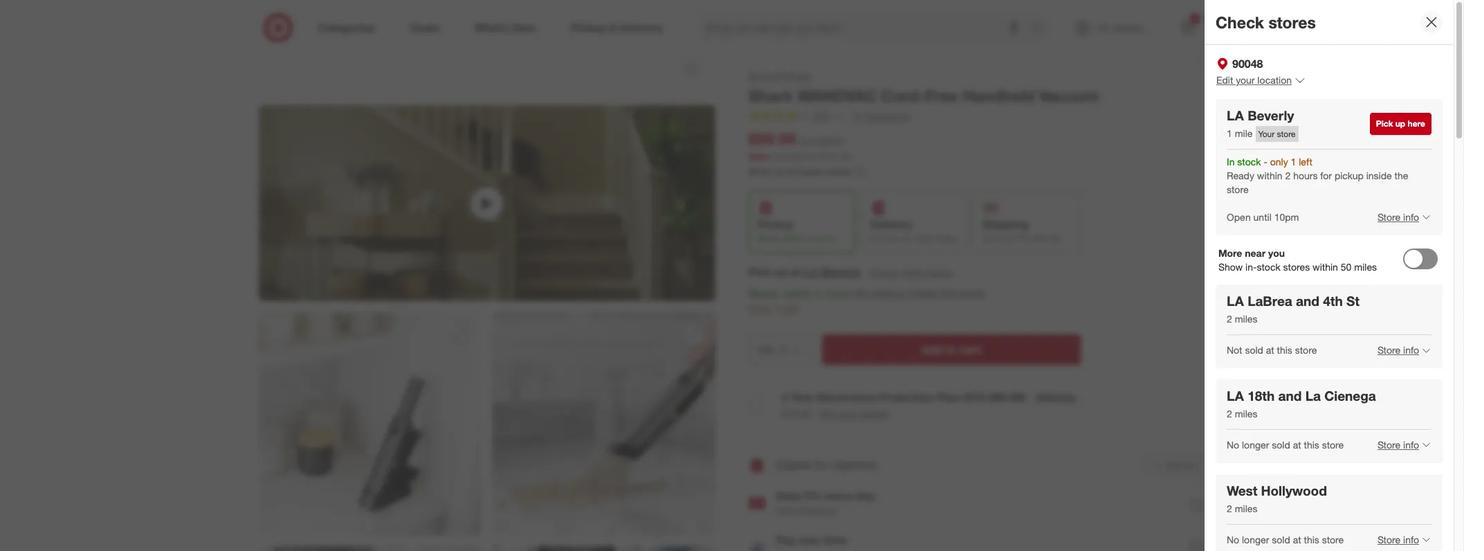 Task type: vqa. For each thing, say whether or not it's contained in the screenshot.
want
no



Task type: describe. For each thing, give the bounding box(es) containing it.
within inside pickup ready within 2 hours
[[784, 233, 806, 244]]

up for here
[[1396, 118, 1406, 129]]

store inside la beverly 1 mile your store
[[1278, 128, 1297, 139]]

la down pickup ready within 2 hours
[[805, 265, 819, 279]]

for inside ready within 2 hours for pickup inside the store only 1 left
[[856, 287, 869, 301]]

registries
[[832, 458, 877, 472]]

edit your location button
[[1216, 73, 1307, 88]]

st
[[1347, 293, 1360, 309]]

store info button for la 18th and la cienega
[[1369, 430, 1432, 460]]

inside inside "in stock - only 1 left ready within 2 hours for pickup inside the store"
[[1367, 169, 1393, 181]]

nov
[[1035, 233, 1050, 244]]

1 info from the top
[[1404, 211, 1420, 223]]

27
[[853, 110, 864, 122]]

in stock - only 1 left ready within 2 hours for pickup inside the store
[[1228, 155, 1409, 195]]

get
[[983, 233, 997, 244]]

sale
[[749, 151, 769, 162]]

2 inside pickup ready within 2 hours
[[808, 233, 813, 244]]

check other stores button
[[870, 265, 954, 281]]

check other stores
[[871, 267, 953, 279]]

pick for pick up here
[[1377, 118, 1394, 129]]

2 year electronics protection plan ($75-$99.99) - allstate $13.00 · see plan details
[[782, 391, 1077, 420]]

online
[[826, 166, 852, 178]]

the inside "in stock - only 1 left ready within 2 hours for pickup inside the store"
[[1395, 169, 1409, 181]]

electronics
[[818, 391, 877, 404]]

la for la labrea and 4th st
[[1228, 293, 1245, 309]]

location
[[1258, 74, 1293, 86]]

12pm
[[914, 233, 935, 244]]

($75-
[[964, 391, 990, 404]]

pick up at la beverly
[[749, 265, 862, 279]]

pickup inside "in stock - only 1 left ready within 2 hours for pickup inside the store"
[[1335, 169, 1365, 181]]

up for at
[[775, 265, 788, 279]]

$
[[791, 152, 795, 162]]

vacuum
[[1040, 86, 1100, 105]]

the inside ready within 2 hours for pickup inside the store only 1 left
[[941, 287, 957, 301]]

left inside "in stock - only 1 left ready within 2 hours for pickup inside the store"
[[1300, 155, 1313, 167]]

at down la 18th and la cienega 2 miles
[[1294, 439, 1302, 451]]

1 vertical spatial shark
[[749, 86, 794, 105]]

when purchased online
[[749, 166, 852, 178]]

not sold at this store
[[1228, 344, 1318, 356]]

at left la beverly button
[[791, 265, 802, 279]]

shop all shark shark wandvac cord-free handheld vacuum
[[749, 70, 1100, 105]]

2 inside "in stock - only 1 left ready within 2 hours for pickup inside the store"
[[1286, 169, 1291, 181]]

cienega
[[1325, 388, 1377, 404]]

shipping
[[983, 218, 1030, 231]]

for inside "in stock - only 1 left ready within 2 hours for pickup inside the store"
[[1321, 169, 1333, 181]]

hollywood
[[1262, 483, 1328, 498]]

0 horizontal spatial beverly
[[822, 265, 862, 279]]

every
[[825, 489, 854, 503]]

570 link
[[749, 109, 844, 125]]

edit your location
[[1217, 74, 1293, 86]]

4th
[[1324, 293, 1344, 309]]

0 vertical spatial sold
[[1246, 344, 1264, 356]]

2 inside 2 year electronics protection plan ($75-$99.99) - allstate $13.00 · see plan details
[[782, 391, 789, 404]]

shark wandvac cord-free handheld vacuum, 2 of 18, play video image
[[259, 105, 716, 301]]

store down hollywood
[[1323, 534, 1345, 545]]

within inside ready within 2 hours for pickup inside the store only 1 left
[[784, 287, 813, 301]]

store info for la labrea and 4th st
[[1378, 344, 1420, 356]]

2 inside la labrea and 4th st 2 miles
[[1228, 313, 1233, 325]]

30.00
[[795, 152, 816, 162]]

la 18th and la cienega 2 miles
[[1228, 388, 1377, 420]]

over
[[799, 533, 822, 547]]

within inside "in stock - only 1 left ready within 2 hours for pickup inside the store"
[[1258, 169, 1283, 181]]

this for hollywood
[[1305, 534, 1320, 545]]

pick up here button
[[1371, 113, 1432, 135]]

to
[[946, 343, 957, 357]]

shipping get it by thu, nov 30
[[983, 218, 1062, 244]]

redcard
[[799, 505, 837, 517]]

sold for 18th
[[1273, 439, 1291, 451]]

store inside ready within 2 hours for pickup inside the store only 1 left
[[960, 287, 985, 301]]

stock inside more near you show in-stock stores within 50 miles
[[1258, 261, 1281, 272]]

item
[[1184, 460, 1200, 470]]

add to cart
[[922, 343, 982, 357]]

1 inside la beverly 1 mile your store
[[1228, 127, 1233, 139]]

shark wandvac cord-free handheld vacuum, 5 of 18 image
[[259, 546, 482, 551]]

check for check other stores
[[871, 267, 898, 279]]

info for la 18th and la cienega
[[1404, 439, 1420, 451]]

day
[[857, 489, 876, 503]]

edit
[[1217, 74, 1234, 86]]

pick up here
[[1377, 118, 1426, 129]]

store inside "in stock - only 1 left ready within 2 hours for pickup inside the store"
[[1228, 183, 1249, 195]]

allstate
[[1037, 391, 1077, 404]]

miles inside west hollywood 2 miles
[[1236, 502, 1258, 514]]

1 inside "in stock - only 1 left ready within 2 hours for pickup inside the store"
[[1292, 155, 1297, 167]]

store for la labrea and 4th st
[[1378, 344, 1401, 356]]

you
[[1269, 247, 1286, 259]]

18th
[[1248, 388, 1275, 404]]

near
[[1246, 247, 1266, 259]]

- inside "in stock - only 1 left ready within 2 hours for pickup inside the store"
[[1265, 155, 1268, 167]]

wandvac
[[798, 86, 878, 105]]

pick for pick up at la beverly
[[749, 265, 772, 279]]

search button
[[1025, 12, 1058, 46]]

not
[[1228, 344, 1243, 356]]

as
[[903, 233, 912, 244]]

hours inside ready within 2 hours for pickup inside the store only 1 left
[[825, 287, 853, 301]]

save
[[772, 152, 789, 162]]

$99.99)
[[990, 391, 1026, 404]]

reg
[[799, 136, 811, 146]]

2 link
[[1173, 12, 1203, 43]]

1 store info button from the top
[[1369, 202, 1432, 232]]

plan
[[938, 391, 961, 404]]

la beverly button
[[805, 265, 862, 281]]

·
[[814, 406, 817, 420]]

hours inside pickup ready within 2 hours
[[815, 233, 836, 244]]

2 inside west hollywood 2 miles
[[1228, 502, 1233, 514]]

$129.99
[[813, 136, 843, 146]]

store for west hollywood
[[1378, 534, 1401, 545]]

27 questions link
[[847, 109, 911, 124]]

longer for and
[[1243, 439, 1270, 451]]

west
[[1228, 483, 1258, 498]]

add for add item
[[1166, 460, 1181, 470]]

search
[[1025, 22, 1058, 36]]

%
[[830, 152, 838, 162]]

show
[[1219, 261, 1244, 272]]

more near you show in-stock stores within 50 miles
[[1219, 247, 1378, 272]]

1 inside ready within 2 hours for pickup inside the store only 1 left
[[775, 303, 781, 317]]

at down west hollywood 2 miles
[[1294, 534, 1302, 545]]

check stores dialog
[[1205, 0, 1465, 551]]

hours inside "in stock - only 1 left ready within 2 hours for pickup inside the store"
[[1294, 169, 1319, 181]]

add for add to cart
[[922, 343, 943, 357]]

west hollywood 2 miles
[[1228, 483, 1328, 514]]

shop
[[749, 70, 772, 82]]



Task type: locate. For each thing, give the bounding box(es) containing it.
2 vertical spatial for
[[815, 458, 829, 472]]

shark down all at the top right of the page
[[749, 86, 794, 105]]

0 vertical spatial inside
[[1367, 169, 1393, 181]]

inside
[[1367, 169, 1393, 181], [909, 287, 938, 301]]

within inside more near you show in-stock stores within 50 miles
[[1313, 261, 1339, 272]]

check inside "button"
[[871, 267, 898, 279]]

1 vertical spatial stock
[[1258, 261, 1281, 272]]

pick up only at the right of page
[[749, 265, 772, 279]]

within down pickup
[[784, 233, 806, 244]]

1 left mile
[[1228, 127, 1233, 139]]

1 vertical spatial -
[[1029, 391, 1034, 404]]

$99.99 reg $129.99 sale save $ 30.00 ( 23 % off )
[[749, 128, 852, 162]]

1 vertical spatial for
[[856, 287, 869, 301]]

0 vertical spatial pickup
[[1335, 169, 1365, 181]]

mile
[[1236, 127, 1253, 139]]

1 vertical spatial ready
[[758, 233, 782, 244]]

here
[[1409, 118, 1426, 129]]

ready up only at the right of page
[[749, 287, 781, 301]]

stores inside check other stores "button"
[[927, 267, 953, 279]]

inside down "pick up here" "button"
[[1367, 169, 1393, 181]]

1 horizontal spatial pickup
[[1335, 169, 1365, 181]]

0 vertical spatial the
[[1395, 169, 1409, 181]]

year
[[792, 391, 815, 404]]

2 horizontal spatial for
[[1321, 169, 1333, 181]]

1 vertical spatial no
[[1228, 534, 1240, 545]]

4 store from the top
[[1378, 534, 1401, 545]]

pick left here
[[1377, 118, 1394, 129]]

0 vertical spatial 1
[[1228, 127, 1233, 139]]

1 right only at the right of page
[[775, 303, 781, 317]]

0 vertical spatial beverly
[[1248, 107, 1295, 123]]

0 vertical spatial for
[[1321, 169, 1333, 181]]

with
[[777, 505, 796, 517]]

shark wandvac cord-free handheld vacuum, 3 of 18 image
[[259, 312, 482, 535]]

0 vertical spatial ready
[[1228, 169, 1255, 181]]

- inside 2 year electronics protection plan ($75-$99.99) - allstate $13.00 · see plan details
[[1029, 391, 1034, 404]]

0 vertical spatial longer
[[1243, 439, 1270, 451]]

miles down west
[[1236, 502, 1258, 514]]

stock
[[1238, 155, 1262, 167], [1258, 261, 1281, 272]]

1 vertical spatial up
[[775, 265, 788, 279]]

1 horizontal spatial check
[[1216, 12, 1265, 32]]

beverly inside la beverly 1 mile your store
[[1248, 107, 1295, 123]]

see
[[820, 408, 837, 419]]

1 vertical spatial this
[[1305, 439, 1320, 451]]

this down la 18th and la cienega 2 miles
[[1305, 439, 1320, 451]]

and inside la labrea and 4th st 2 miles
[[1297, 293, 1320, 309]]

at right the not
[[1267, 344, 1275, 356]]

2 no longer sold at this store from the top
[[1228, 534, 1345, 545]]

la inside la beverly 1 mile your store
[[1228, 107, 1245, 123]]

0 vertical spatial check
[[1216, 12, 1265, 32]]

no up west
[[1228, 439, 1240, 451]]

hours up la beverly button
[[815, 233, 836, 244]]

eligible
[[777, 458, 812, 472]]

up down pickup ready within 2 hours
[[775, 265, 788, 279]]

more
[[1219, 247, 1243, 259]]

0 vertical spatial hours
[[1294, 169, 1319, 181]]

the
[[1395, 169, 1409, 181], [941, 287, 957, 301]]

miles
[[1355, 261, 1378, 272], [1236, 313, 1258, 325], [1236, 408, 1258, 420], [1236, 502, 1258, 514]]

the down check other stores "button"
[[941, 287, 957, 301]]

2 vertical spatial sold
[[1273, 534, 1291, 545]]

up left here
[[1396, 118, 1406, 129]]

3 store from the top
[[1378, 439, 1401, 451]]

cart
[[960, 343, 982, 357]]

no longer sold at this store down la 18th and la cienega 2 miles
[[1228, 439, 1345, 451]]

no down west
[[1228, 534, 1240, 545]]

no longer sold at this store down west hollywood 2 miles
[[1228, 534, 1345, 545]]

no longer sold at this store for miles
[[1228, 534, 1345, 545]]

all
[[775, 70, 784, 82]]

plan
[[840, 408, 858, 419]]

1 horizontal spatial inside
[[1367, 169, 1393, 181]]

570
[[814, 110, 830, 122]]

2 inside ready within 2 hours for pickup inside the store only 1 left
[[816, 287, 822, 301]]

ready inside pickup ready within 2 hours
[[758, 233, 782, 244]]

longer up west
[[1243, 439, 1270, 451]]

0 horizontal spatial 1
[[775, 303, 781, 317]]

0 horizontal spatial check
[[871, 267, 898, 279]]

store down la 18th and la cienega 2 miles
[[1323, 439, 1345, 451]]

beverly up ready within 2 hours for pickup inside the store only 1 left
[[822, 265, 862, 279]]

- right $99.99)
[[1029, 391, 1034, 404]]

store info button for la labrea and 4th st
[[1369, 335, 1432, 366]]

4 store info button from the top
[[1369, 525, 1432, 551]]

up inside "button"
[[1396, 118, 1406, 129]]

add inside 'button'
[[922, 343, 943, 357]]

this down la labrea and 4th st 2 miles
[[1278, 344, 1293, 356]]

la inside la labrea and 4th st 2 miles
[[1228, 293, 1245, 309]]

2 info from the top
[[1404, 344, 1420, 356]]

see plan details button
[[820, 407, 890, 421]]

other
[[901, 267, 924, 279]]

within down the only
[[1258, 169, 1283, 181]]

3 store info from the top
[[1378, 439, 1420, 451]]

add item
[[1166, 460, 1200, 470]]

-
[[1265, 155, 1268, 167], [1029, 391, 1034, 404]]

1 horizontal spatial beverly
[[1248, 107, 1295, 123]]

1 right the only
[[1292, 155, 1297, 167]]

only
[[1271, 155, 1289, 167]]

2 longer from the top
[[1243, 534, 1270, 545]]

and for la
[[1279, 388, 1303, 404]]

1 vertical spatial left
[[784, 303, 800, 317]]

2 store info button from the top
[[1369, 335, 1432, 366]]

pickup
[[758, 218, 794, 231]]

save
[[777, 489, 802, 503]]

store right your at the top right of the page
[[1278, 128, 1297, 139]]

None checkbox
[[749, 400, 763, 414]]

inside down check other stores "button"
[[909, 287, 938, 301]]

1 store from the top
[[1378, 211, 1401, 223]]

it
[[999, 233, 1004, 244]]

within down pick up at la beverly
[[784, 287, 813, 301]]

0 horizontal spatial up
[[775, 265, 788, 279]]

when
[[749, 166, 774, 178]]

store info for la 18th and la cienega
[[1378, 439, 1420, 451]]

$99.99
[[749, 128, 797, 148]]

store for la 18th and la cienega
[[1378, 439, 1401, 451]]

in
[[1228, 155, 1235, 167]]

no
[[1228, 439, 1240, 451], [1228, 534, 1240, 545]]

check stores
[[1216, 12, 1317, 32]]

0 horizontal spatial add
[[922, 343, 943, 357]]

stock right "in" at top right
[[1238, 155, 1262, 167]]

miles down labrea on the right of the page
[[1236, 313, 1258, 325]]

What can we help you find? suggestions appear below search field
[[697, 12, 1034, 43]]

ready within 2 hours for pickup inside the store only 1 left
[[749, 287, 985, 317]]

ready down pickup
[[758, 233, 782, 244]]

store down la labrea and 4th st 2 miles
[[1296, 344, 1318, 356]]

sold for hollywood
[[1273, 534, 1291, 545]]

0 vertical spatial no longer sold at this store
[[1228, 439, 1345, 451]]

0 vertical spatial shark
[[787, 70, 812, 82]]

la
[[1306, 388, 1322, 404]]

add left to
[[922, 343, 943, 357]]

1 vertical spatial longer
[[1243, 534, 1270, 545]]

stores
[[1269, 12, 1317, 32], [1284, 261, 1311, 272], [927, 267, 953, 279]]

no for la
[[1228, 439, 1240, 451]]

open
[[1228, 211, 1252, 223]]

stores up location
[[1269, 12, 1317, 32]]

0 horizontal spatial pick
[[749, 265, 772, 279]]

beverly up your at the top right of the page
[[1248, 107, 1295, 123]]

open until 10pm
[[1228, 211, 1300, 223]]

la beverly 1 mile your store
[[1228, 107, 1297, 139]]

at
[[791, 265, 802, 279], [1267, 344, 1275, 356], [1294, 439, 1302, 451], [1294, 534, 1302, 545]]

and inside la 18th and la cienega 2 miles
[[1279, 388, 1303, 404]]

0 vertical spatial stock
[[1238, 155, 1262, 167]]

1 horizontal spatial pick
[[1377, 118, 1394, 129]]

longer for 2
[[1243, 534, 1270, 545]]

today
[[938, 233, 959, 244]]

1 vertical spatial inside
[[909, 287, 938, 301]]

2 store from the top
[[1378, 344, 1401, 356]]

1 no longer sold at this store from the top
[[1228, 439, 1345, 451]]

5%
[[805, 489, 822, 503]]

1 horizontal spatial for
[[856, 287, 869, 301]]

off
[[840, 152, 850, 162]]

miles inside la 18th and la cienega 2 miles
[[1236, 408, 1258, 420]]

add left item
[[1166, 460, 1181, 470]]

pickup inside ready within 2 hours for pickup inside the store only 1 left
[[872, 287, 906, 301]]

$13.00
[[782, 408, 811, 419]]

27 questions
[[853, 110, 911, 122]]

miles inside la labrea and 4th st 2 miles
[[1236, 313, 1258, 325]]

store info for west hollywood
[[1378, 534, 1420, 545]]

0 vertical spatial up
[[1396, 118, 1406, 129]]

0 horizontal spatial inside
[[909, 287, 938, 301]]

shark wandvac cord-free handheld vacuum, 1 of 18 image
[[259, 0, 716, 94]]

by
[[1006, 233, 1015, 244]]

check
[[1216, 12, 1265, 32], [871, 267, 898, 279]]

check for check stores
[[1216, 12, 1265, 32]]

stores right 'other' at the right of the page
[[927, 267, 953, 279]]

0 horizontal spatial for
[[815, 458, 829, 472]]

2 no from the top
[[1228, 534, 1240, 545]]

0 vertical spatial add
[[922, 343, 943, 357]]

- left the only
[[1265, 155, 1268, 167]]

2 inside la 18th and la cienega 2 miles
[[1228, 408, 1233, 420]]

beverly
[[1248, 107, 1295, 123], [822, 265, 862, 279]]

and left 4th
[[1297, 293, 1320, 309]]

shark wandvac cord-free handheld vacuum, 4 of 18 image
[[493, 312, 716, 535]]

1 horizontal spatial the
[[1395, 169, 1409, 181]]

la
[[1228, 107, 1245, 123], [805, 265, 819, 279], [1228, 293, 1245, 309], [1228, 388, 1245, 404]]

and for 4th
[[1297, 293, 1320, 309]]

your
[[1237, 74, 1256, 86]]

ready inside "in stock - only 1 left ready within 2 hours for pickup inside the store"
[[1228, 169, 1255, 181]]

hours
[[1294, 169, 1319, 181], [815, 233, 836, 244], [825, 287, 853, 301]]

4 info from the top
[[1404, 534, 1420, 545]]

handheld
[[963, 86, 1036, 105]]

2 horizontal spatial 1
[[1292, 155, 1297, 167]]

1 store info from the top
[[1378, 211, 1420, 223]]

(
[[818, 152, 820, 162]]

1 vertical spatial hours
[[815, 233, 836, 244]]

0 vertical spatial left
[[1300, 155, 1313, 167]]

shark
[[787, 70, 812, 82], [749, 86, 794, 105]]

pick
[[1377, 118, 1394, 129], [749, 265, 772, 279]]

0 vertical spatial this
[[1278, 344, 1293, 356]]

longer down west hollywood 2 miles
[[1243, 534, 1270, 545]]

shark wandvac cord-free handheld vacuum, 6 of 18 image
[[493, 546, 716, 551]]

0 horizontal spatial left
[[784, 303, 800, 317]]

la up mile
[[1228, 107, 1245, 123]]

0 vertical spatial -
[[1265, 155, 1268, 167]]

la for la beverly
[[1228, 107, 1245, 123]]

1 vertical spatial the
[[941, 287, 957, 301]]

stock inside "in stock - only 1 left ready within 2 hours for pickup inside the store"
[[1238, 155, 1262, 167]]

2 vertical spatial ready
[[749, 287, 781, 301]]

delivery
[[871, 218, 913, 231]]

0 horizontal spatial -
[[1029, 391, 1034, 404]]

la left labrea on the right of the page
[[1228, 293, 1245, 309]]

store up cart
[[960, 287, 985, 301]]

miles right '50'
[[1355, 261, 1378, 272]]

pickup ready within 2 hours
[[758, 218, 836, 244]]

up
[[1396, 118, 1406, 129], [775, 265, 788, 279]]

stock down you
[[1258, 261, 1281, 272]]

this for 18th
[[1305, 439, 1320, 451]]

thu,
[[1017, 233, 1033, 244]]

stores inside more near you show in-stock stores within 50 miles
[[1284, 261, 1311, 272]]

as
[[871, 233, 880, 244]]

la inside la 18th and la cienega 2 miles
[[1228, 388, 1245, 404]]

add inside "button"
[[1166, 460, 1181, 470]]

stores down you
[[1284, 261, 1311, 272]]

0 vertical spatial no
[[1228, 439, 1240, 451]]

1 vertical spatial 1
[[1292, 155, 1297, 167]]

miles inside more near you show in-stock stores within 50 miles
[[1355, 261, 1378, 272]]

0 horizontal spatial the
[[941, 287, 957, 301]]

1 no from the top
[[1228, 439, 1240, 451]]

1 vertical spatial beverly
[[822, 265, 862, 279]]

1 horizontal spatial up
[[1396, 118, 1406, 129]]

0 horizontal spatial pickup
[[872, 287, 906, 301]]

shark right all at the top right of the page
[[787, 70, 812, 82]]

1 horizontal spatial add
[[1166, 460, 1181, 470]]

check inside dialog
[[1216, 12, 1265, 32]]

1 horizontal spatial -
[[1265, 155, 1268, 167]]

protection
[[880, 391, 935, 404]]

info for la labrea and 4th st
[[1404, 344, 1420, 356]]

store info button for west hollywood
[[1369, 525, 1432, 551]]

2 store info from the top
[[1378, 344, 1420, 356]]

inside inside ready within 2 hours for pickup inside the store only 1 left
[[909, 287, 938, 301]]

hours down la beverly button
[[825, 287, 853, 301]]

3 store info button from the top
[[1369, 430, 1432, 460]]

2
[[1194, 15, 1198, 23], [1286, 169, 1291, 181], [808, 233, 813, 244], [816, 287, 822, 301], [1228, 313, 1233, 325], [782, 391, 789, 404], [1228, 408, 1233, 420], [1228, 502, 1233, 514]]

sold
[[1246, 344, 1264, 356], [1273, 439, 1291, 451], [1273, 534, 1291, 545]]

3 info from the top
[[1404, 439, 1420, 451]]

1 longer from the top
[[1243, 439, 1270, 451]]

info for west hollywood
[[1404, 534, 1420, 545]]

for
[[1321, 169, 1333, 181], [856, 287, 869, 301], [815, 458, 829, 472]]

sold down la 18th and la cienega 2 miles
[[1273, 439, 1291, 451]]

cord-
[[882, 86, 926, 105]]

1 vertical spatial pick
[[749, 265, 772, 279]]

1 vertical spatial pickup
[[872, 287, 906, 301]]

1 vertical spatial check
[[871, 267, 898, 279]]

no for west
[[1228, 534, 1240, 545]]

0 vertical spatial and
[[1297, 293, 1320, 309]]

the down "pick up here" "button"
[[1395, 169, 1409, 181]]

)
[[850, 152, 852, 162]]

store up open
[[1228, 183, 1249, 195]]

1 horizontal spatial left
[[1300, 155, 1313, 167]]

check up 90048 on the top of the page
[[1216, 12, 1265, 32]]

until
[[1254, 211, 1272, 223]]

sold down west hollywood 2 miles
[[1273, 534, 1291, 545]]

save 5% every day with redcard
[[777, 489, 876, 517]]

pick inside "button"
[[1377, 118, 1394, 129]]

purchased
[[777, 166, 823, 178]]

check left 'other' at the right of the page
[[871, 267, 898, 279]]

la for la 18th and la cienega
[[1228, 388, 1245, 404]]

no longer sold at this store for la
[[1228, 439, 1345, 451]]

questions
[[867, 110, 911, 122]]

1 vertical spatial sold
[[1273, 439, 1291, 451]]

left
[[1300, 155, 1313, 167], [784, 303, 800, 317]]

left right the only
[[1300, 155, 1313, 167]]

1 vertical spatial add
[[1166, 460, 1181, 470]]

labrea
[[1248, 293, 1293, 309]]

sold right the not
[[1246, 344, 1264, 356]]

1 vertical spatial no longer sold at this store
[[1228, 534, 1345, 545]]

1 horizontal spatial 1
[[1228, 127, 1233, 139]]

la left 18th
[[1228, 388, 1245, 404]]

add item button
[[1147, 454, 1206, 476]]

ready inside ready within 2 hours for pickup inside the store only 1 left
[[749, 287, 781, 301]]

23
[[820, 152, 830, 162]]

miles down 18th
[[1236, 408, 1258, 420]]

50
[[1342, 261, 1352, 272]]

2 vertical spatial hours
[[825, 287, 853, 301]]

ready down "in" at top right
[[1228, 169, 1255, 181]]

2 vertical spatial 1
[[775, 303, 781, 317]]

hours up 10pm at the right
[[1294, 169, 1319, 181]]

left inside ready within 2 hours for pickup inside the store only 1 left
[[784, 303, 800, 317]]

0 vertical spatial pick
[[1377, 118, 1394, 129]]

within left '50'
[[1313, 261, 1339, 272]]

no longer sold at this store
[[1228, 439, 1345, 451], [1228, 534, 1345, 545]]

in-
[[1246, 261, 1258, 272]]

left right only at the right of page
[[784, 303, 800, 317]]

this down hollywood
[[1305, 534, 1320, 545]]

1 vertical spatial and
[[1279, 388, 1303, 404]]

4 store info from the top
[[1378, 534, 1420, 545]]

and left la
[[1279, 388, 1303, 404]]

2 vertical spatial this
[[1305, 534, 1320, 545]]

free
[[926, 86, 959, 105]]

details
[[861, 408, 890, 419]]

and
[[1297, 293, 1320, 309], [1279, 388, 1303, 404]]



